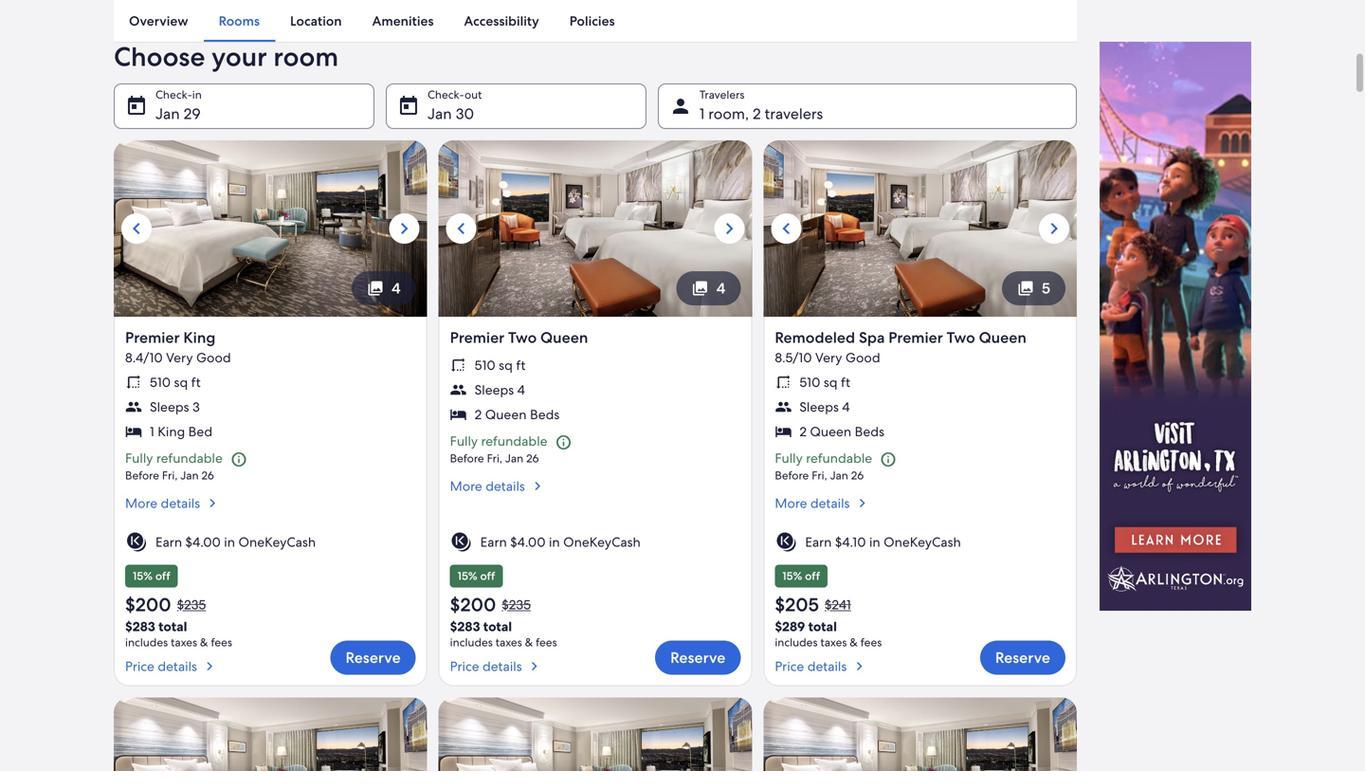 Task type: locate. For each thing, give the bounding box(es) containing it.
sleeps 4 list item down "remodeled spa premier two queen 8.5/10 very good"
[[775, 398, 1066, 415]]

1 reserve from the left
[[346, 648, 401, 668]]

1 earn $4.00 in onekeycash from the left
[[156, 533, 316, 550]]

list containing overview
[[114, 0, 1077, 42]]

3 reserve link from the left
[[981, 641, 1066, 675]]

onekeycash
[[238, 533, 316, 550], [563, 533, 641, 550], [884, 533, 961, 550]]

1
[[700, 104, 705, 124], [150, 423, 154, 440]]

off for premier two queen
[[480, 569, 495, 583]]

1 horizontal spatial $200
[[450, 592, 496, 617]]

2 premier from the left
[[450, 327, 505, 347]]

3 price from the left
[[775, 658, 805, 675]]

1 horizontal spatial before fri, jan 26
[[450, 451, 539, 466]]

medium image for $205
[[854, 495, 871, 512]]

2 queen beds list item for right sleeps 4 list item
[[775, 423, 1066, 440]]

1 horizontal spatial show previous image image
[[450, 217, 473, 240]]

premier
[[125, 327, 180, 347], [450, 327, 505, 347], [889, 328, 943, 347]]

earn $4.00 in onekeycash
[[156, 533, 316, 550], [481, 533, 641, 550]]

0 horizontal spatial $200
[[125, 592, 171, 617]]

more for $200
[[125, 495, 158, 512]]

3 price details button from the left
[[775, 650, 882, 675]]

ft
[[516, 356, 526, 373], [191, 373, 201, 391], [841, 374, 851, 391]]

1 includes from the left
[[125, 635, 168, 650]]

1 $283 from the left
[[125, 618, 155, 635]]

2 horizontal spatial includes
[[775, 635, 818, 650]]

ft down remodeled
[[841, 374, 851, 391]]

fees inside $205 $241 $289 total includes taxes & fees
[[861, 635, 882, 650]]

0 horizontal spatial 1
[[150, 423, 154, 440]]

1 horizontal spatial includes
[[450, 635, 493, 650]]

2 $4.00 from the left
[[510, 533, 546, 550]]

1 horizontal spatial 2
[[753, 104, 761, 124]]

your
[[212, 39, 267, 74]]

more details button
[[450, 477, 741, 495], [125, 495, 416, 512], [775, 495, 1066, 512]]

2 $283 from the left
[[450, 618, 480, 635]]

fully refundable
[[450, 432, 548, 449], [125, 449, 223, 466], [775, 449, 873, 466]]

4 button for premier king
[[352, 271, 416, 305]]

1 price from the left
[[125, 658, 155, 675]]

1 horizontal spatial total
[[484, 618, 512, 635]]

2 right the room,
[[753, 104, 761, 124]]

2 horizontal spatial more
[[775, 495, 808, 512]]

off for remodeled spa premier two queen
[[805, 569, 820, 583]]

before fri, jan 26 for $205
[[775, 468, 864, 483]]

3 taxes from the left
[[821, 635, 847, 650]]

2 show previous image image from the left
[[450, 217, 473, 240]]

15% off
[[133, 569, 170, 583], [458, 569, 495, 583], [783, 569, 820, 583]]

2 horizontal spatial 510 sq ft
[[800, 374, 851, 391]]

3 onekeycash from the left
[[884, 533, 961, 550]]

$283 for premier king
[[125, 618, 155, 635]]

2 $235 button from the left
[[500, 596, 533, 613]]

2 horizontal spatial 510
[[800, 374, 821, 391]]

510 sq ft for $205
[[800, 374, 851, 391]]

1 horizontal spatial 1
[[700, 104, 705, 124]]

0 horizontal spatial in
[[224, 533, 235, 550]]

earn $4.10 in onekeycash
[[806, 533, 961, 550]]

1 inside button
[[700, 104, 705, 124]]

2
[[753, 104, 761, 124], [475, 406, 482, 423], [800, 423, 807, 440]]

total inside $205 $241 $289 total includes taxes & fees
[[809, 618, 837, 635]]

2 show next image image from the left
[[718, 217, 741, 240]]

two
[[508, 327, 537, 347], [947, 328, 976, 347]]

1 taxes from the left
[[171, 635, 197, 650]]

fees
[[211, 635, 232, 650], [536, 635, 557, 650], [861, 635, 882, 650]]

3 includes from the left
[[775, 635, 818, 650]]

510 sq ft down premier two queen at top
[[475, 356, 526, 373]]

& inside $205 $241 $289 total includes taxes & fees
[[850, 635, 858, 650]]

2 queen beds down '8.5/10'
[[800, 423, 885, 440]]

includes
[[125, 635, 168, 650], [450, 635, 493, 650], [775, 635, 818, 650]]

refundable for $200
[[156, 449, 223, 466]]

price
[[125, 658, 155, 675], [450, 658, 480, 675], [775, 658, 805, 675]]

1 $200 from the left
[[125, 592, 171, 617]]

2 taxes from the left
[[496, 635, 522, 650]]

off for premier king
[[155, 569, 170, 583]]

510 down '8.5/10'
[[800, 374, 821, 391]]

sleeps 4 down premier two queen at top
[[475, 381, 525, 398]]

0 horizontal spatial good
[[196, 349, 231, 366]]

sq up sleeps 3 on the bottom left of the page
[[174, 373, 188, 391]]

show previous image image for remodeled spa premier two queen
[[775, 217, 798, 240]]

2 down '8.5/10'
[[800, 423, 807, 440]]

ft up 3
[[191, 373, 201, 391]]

before fri, jan 26
[[450, 451, 539, 466], [125, 468, 214, 483], [775, 468, 864, 483]]

refundable
[[481, 432, 548, 449], [156, 449, 223, 466], [806, 449, 873, 466]]

good inside premier king 8.4/10 very good
[[196, 349, 231, 366]]

very
[[166, 349, 193, 366], [816, 349, 843, 366]]

0 horizontal spatial sq
[[174, 373, 188, 391]]

1 $200 $235 $283 total includes taxes & fees from the left
[[125, 592, 232, 650]]

$4.00
[[185, 533, 221, 550], [510, 533, 546, 550]]

4 button
[[352, 271, 416, 305], [677, 271, 741, 305]]

1 onekeycash from the left
[[238, 533, 316, 550]]

premier inside "remodeled spa premier two queen 8.5/10 very good"
[[889, 328, 943, 347]]

0 horizontal spatial off
[[155, 569, 170, 583]]

1 good from the left
[[196, 349, 231, 366]]

0 horizontal spatial sleeps 4 list item
[[450, 381, 741, 398]]

1 default theme image from the left
[[125, 531, 148, 553]]

includes for premier king
[[125, 635, 168, 650]]

1 horizontal spatial 510
[[475, 356, 496, 373]]

2 4 button from the left
[[677, 271, 741, 305]]

0 horizontal spatial reserve link
[[331, 641, 416, 675]]

premium bedding, pillowtop beds, minibar, in-room safe image
[[114, 140, 427, 317], [439, 140, 752, 317], [764, 140, 1077, 317], [114, 697, 427, 771], [439, 697, 752, 771], [764, 697, 1077, 771]]

1 15% from the left
[[133, 569, 153, 583]]

$200 for premier two queen
[[450, 592, 496, 617]]

1 show next image image from the left
[[393, 217, 416, 240]]

taxes for remodeled
[[821, 635, 847, 650]]

510 sq ft list item for $200
[[125, 373, 416, 391]]

2 horizontal spatial fully refundable button
[[775, 449, 1066, 468]]

4 down remodeled
[[842, 398, 850, 415]]

0 horizontal spatial medium image
[[204, 495, 221, 512]]

0 horizontal spatial price
[[125, 658, 155, 675]]

3 show next image image from the left
[[1043, 217, 1066, 240]]

$200
[[125, 592, 171, 617], [450, 592, 496, 617]]

0 horizontal spatial total
[[159, 618, 187, 635]]

2 queen beds list item
[[450, 406, 741, 423], [775, 423, 1066, 440]]

1 horizontal spatial price details button
[[450, 650, 557, 675]]

2 horizontal spatial earn
[[806, 533, 832, 550]]

1 horizontal spatial 2 queen beds
[[800, 423, 885, 440]]

1 horizontal spatial sleeps
[[475, 381, 514, 398]]

1 horizontal spatial price details
[[450, 658, 522, 675]]

0 horizontal spatial show previous image image
[[125, 217, 148, 240]]

sleeps 4 list item
[[450, 381, 741, 398], [775, 398, 1066, 415]]

0 horizontal spatial fees
[[211, 635, 232, 650]]

3 15% off from the left
[[783, 569, 820, 583]]

king
[[183, 327, 216, 347], [158, 423, 185, 440]]

price for remodeled
[[775, 658, 805, 675]]

2 horizontal spatial 15% off
[[783, 569, 820, 583]]

0 horizontal spatial $235 button
[[175, 596, 208, 613]]

3 show previous image image from the left
[[775, 217, 798, 240]]

1 15% off from the left
[[133, 569, 170, 583]]

3 total from the left
[[809, 618, 837, 635]]

1 premier from the left
[[125, 327, 180, 347]]

2 horizontal spatial more details
[[775, 495, 850, 512]]

$200 $235 $283 total includes taxes & fees for premier king
[[125, 592, 232, 650]]

3 in from the left
[[870, 533, 881, 550]]

26
[[527, 451, 539, 466], [202, 468, 214, 483], [852, 468, 864, 483]]

price details button for remodeled
[[775, 650, 882, 675]]

2 queen beds
[[475, 406, 560, 423], [800, 423, 885, 440]]

off
[[155, 569, 170, 583], [480, 569, 495, 583], [805, 569, 820, 583]]

2 horizontal spatial premier
[[889, 328, 943, 347]]

2 $235 from the left
[[502, 596, 531, 613]]

jan 30 button
[[386, 83, 647, 129]]

1 earn from the left
[[156, 533, 182, 550]]

2 horizontal spatial in
[[870, 533, 881, 550]]

very inside "remodeled spa premier two queen 8.5/10 very good"
[[816, 349, 843, 366]]

king down sleeps 3 on the bottom left of the page
[[158, 423, 185, 440]]

$200 for premier king
[[125, 592, 171, 617]]

medium image
[[204, 495, 221, 512], [854, 495, 871, 512]]

1 horizontal spatial 510 sq ft list item
[[450, 356, 741, 373]]

earn $4.00 in onekeycash for premier king
[[156, 533, 316, 550]]

sleeps left 3
[[150, 398, 189, 415]]

1 $235 from the left
[[177, 596, 206, 613]]

1 for 1 king bed
[[150, 423, 154, 440]]

2 horizontal spatial 15%
[[783, 569, 803, 583]]

0 horizontal spatial fully refundable button
[[125, 449, 416, 468]]

2 $200 $235 $283 total includes taxes & fees from the left
[[450, 592, 557, 650]]

medium image for premier two queen
[[526, 658, 543, 675]]

2 good from the left
[[846, 349, 881, 366]]

1 price details from the left
[[125, 658, 197, 675]]

1 show previous image image from the left
[[125, 217, 148, 240]]

1 reserve link from the left
[[331, 641, 416, 675]]

sq down premier two queen at top
[[499, 356, 513, 373]]

0 horizontal spatial 2
[[475, 406, 482, 423]]

510 sq ft list item
[[450, 356, 741, 373], [125, 373, 416, 391], [775, 374, 1066, 391]]

3 & from the left
[[850, 635, 858, 650]]

2 medium image from the left
[[854, 495, 871, 512]]

0 horizontal spatial fully
[[125, 449, 153, 466]]

beds
[[530, 406, 560, 423], [855, 423, 885, 440]]

1 4 button from the left
[[352, 271, 416, 305]]

510 sq ft
[[475, 356, 526, 373], [150, 373, 201, 391], [800, 374, 851, 391]]

1 horizontal spatial sq
[[499, 356, 513, 373]]

2 horizontal spatial total
[[809, 618, 837, 635]]

before for $200
[[125, 468, 159, 483]]

premier king 8.4/10 very good
[[125, 327, 231, 366]]

sq down remodeled
[[824, 374, 838, 391]]

2 horizontal spatial off
[[805, 569, 820, 583]]

price details
[[125, 658, 197, 675], [450, 658, 522, 675], [775, 658, 847, 675]]

default theme image
[[125, 531, 148, 553], [450, 531, 473, 553], [775, 531, 798, 553]]

2 default theme image from the left
[[450, 531, 473, 553]]

fully refundable button
[[450, 432, 741, 451], [125, 449, 416, 468], [775, 449, 1066, 468]]

includes for premier two queen
[[450, 635, 493, 650]]

show previous image image for premier two queen
[[450, 217, 473, 240]]

2 off from the left
[[480, 569, 495, 583]]

good
[[196, 349, 231, 366], [846, 349, 881, 366]]

1 horizontal spatial fees
[[536, 635, 557, 650]]

fully refundable for $205
[[775, 449, 873, 466]]

price for premier
[[125, 658, 155, 675]]

price details button
[[125, 650, 232, 675], [450, 650, 557, 675], [775, 650, 882, 675]]

location link
[[275, 0, 357, 42]]

medium image up $4.10 on the right bottom
[[854, 495, 871, 512]]

2 very from the left
[[816, 349, 843, 366]]

3 earn from the left
[[806, 533, 832, 550]]

510 sq ft down '8.5/10'
[[800, 374, 851, 391]]

2 two from the left
[[947, 328, 976, 347]]

sq for $200
[[174, 373, 188, 391]]

2 horizontal spatial fully
[[775, 449, 803, 466]]

0 horizontal spatial price details button
[[125, 650, 232, 675]]

before
[[450, 451, 484, 466], [125, 468, 159, 483], [775, 468, 809, 483]]

$200 $235 $283 total includes taxes & fees
[[125, 592, 232, 650], [450, 592, 557, 650]]

2 reserve from the left
[[671, 648, 726, 668]]

details
[[486, 477, 525, 495], [161, 495, 200, 512], [811, 495, 850, 512], [158, 658, 197, 675], [483, 658, 522, 675], [808, 658, 847, 675]]

1 horizontal spatial 26
[[527, 451, 539, 466]]

2 queen beds list item for the left sleeps 4 list item
[[450, 406, 741, 423]]

includes for remodeled spa premier two queen
[[775, 635, 818, 650]]

beds down "remodeled spa premier two queen 8.5/10 very good"
[[855, 423, 885, 440]]

1 left the room,
[[700, 104, 705, 124]]

policies link
[[555, 0, 630, 42]]

0 horizontal spatial 15% off
[[133, 569, 170, 583]]

sleeps for $200
[[150, 398, 189, 415]]

1 room, 2 travelers button
[[658, 83, 1077, 129]]

earn for remodeled spa premier two queen
[[806, 533, 832, 550]]

medium image
[[529, 477, 546, 495], [201, 658, 218, 675], [526, 658, 543, 675], [851, 658, 868, 675]]

earn $4.00 in onekeycash for premier two queen
[[481, 533, 641, 550]]

show all 4 images for premier king image
[[367, 280, 384, 297]]

sleeps
[[475, 381, 514, 398], [150, 398, 189, 415], [800, 398, 839, 415]]

3 fees from the left
[[861, 635, 882, 650]]

show previous image image
[[125, 217, 148, 240], [450, 217, 473, 240], [775, 217, 798, 240]]

3 default theme image from the left
[[775, 531, 798, 553]]

reserve
[[346, 648, 401, 668], [671, 648, 726, 668], [996, 648, 1051, 668]]

remodeled
[[775, 328, 856, 347]]

earn for premier two queen
[[481, 533, 507, 550]]

510 for $205
[[800, 374, 821, 391]]

1 fees from the left
[[211, 635, 232, 650]]

jan
[[156, 104, 180, 124], [428, 104, 452, 124], [505, 451, 524, 466], [180, 468, 199, 483], [830, 468, 849, 483]]

510 sq ft list item up sleeps 3 list item
[[125, 373, 416, 391]]

2 queen beds down premier two queen at top
[[475, 406, 560, 423]]

sleeps down '8.5/10'
[[800, 398, 839, 415]]

1 horizontal spatial $4.00
[[510, 533, 546, 550]]

ft down premier two queen at top
[[516, 356, 526, 373]]

2 earn from the left
[[481, 533, 507, 550]]

3 15% from the left
[[783, 569, 803, 583]]

510 up sleeps 3 on the bottom left of the page
[[150, 373, 171, 391]]

sleeps 4
[[475, 381, 525, 398], [800, 398, 850, 415]]

price details button for premier
[[125, 650, 232, 675]]

2 horizontal spatial fees
[[861, 635, 882, 650]]

1 horizontal spatial $283
[[450, 618, 480, 635]]

default theme image for remodeled spa premier two queen
[[775, 531, 798, 553]]

fri,
[[487, 451, 503, 466], [162, 468, 178, 483], [812, 468, 828, 483]]

1 horizontal spatial fully refundable button
[[450, 432, 741, 451]]

29
[[184, 104, 201, 124]]

0 horizontal spatial refundable
[[156, 449, 223, 466]]

0 horizontal spatial $200 $235 $283 total includes taxes & fees
[[125, 592, 232, 650]]

medium image down bed on the left of the page
[[204, 495, 221, 512]]

3 reserve from the left
[[996, 648, 1051, 668]]

medium image for remodeled spa premier two queen
[[851, 658, 868, 675]]

$4.10
[[835, 533, 866, 550]]

more
[[450, 477, 483, 495], [125, 495, 158, 512], [775, 495, 808, 512]]

good down the spa
[[846, 349, 881, 366]]

1 & from the left
[[200, 635, 208, 650]]

choose your room
[[114, 39, 339, 74]]

4
[[392, 278, 401, 298], [717, 278, 726, 298], [517, 381, 525, 398], [842, 398, 850, 415]]

ft for $200
[[191, 373, 201, 391]]

total
[[159, 618, 187, 635], [484, 618, 512, 635], [809, 618, 837, 635]]

$200 $235 $283 total includes taxes & fees for premier two queen
[[450, 592, 557, 650]]

15% off for premier two queen
[[458, 569, 495, 583]]

show next image image
[[393, 217, 416, 240], [718, 217, 741, 240], [1043, 217, 1066, 240]]

taxes inside $205 $241 $289 total includes taxes & fees
[[821, 635, 847, 650]]

king inside premier king 8.4/10 very good
[[183, 327, 216, 347]]

2 horizontal spatial ft
[[841, 374, 851, 391]]

510 sq ft for $200
[[150, 373, 201, 391]]

0 horizontal spatial 510
[[150, 373, 171, 391]]

1 very from the left
[[166, 349, 193, 366]]

1 vertical spatial king
[[158, 423, 185, 440]]

510 down premier two queen at top
[[475, 356, 496, 373]]

1 price details button from the left
[[125, 650, 232, 675]]

0 horizontal spatial 26
[[202, 468, 214, 483]]

$235 button
[[175, 596, 208, 613], [500, 596, 533, 613]]

very right 8.4/10
[[166, 349, 193, 366]]

1 $235 button from the left
[[175, 596, 208, 613]]

king for 1
[[158, 423, 185, 440]]

0 horizontal spatial reserve
[[346, 648, 401, 668]]

1 in from the left
[[224, 533, 235, 550]]

0 horizontal spatial sleeps 4
[[475, 381, 525, 398]]

1 total from the left
[[159, 618, 187, 635]]

4 right show all 4 images for premier two queen
[[717, 278, 726, 298]]

1 horizontal spatial $235 button
[[500, 596, 533, 613]]

2 down premier two queen at top
[[475, 406, 482, 423]]

policies
[[570, 12, 615, 29]]

sleeps 4 down '8.5/10'
[[800, 398, 850, 415]]

1 down sleeps 3 on the bottom left of the page
[[150, 423, 154, 440]]

1 horizontal spatial earn
[[481, 533, 507, 550]]

510 sq ft list item down premier two queen at top
[[450, 356, 741, 373]]

15%
[[133, 569, 153, 583], [458, 569, 478, 583], [783, 569, 803, 583]]

0 horizontal spatial taxes
[[171, 635, 197, 650]]

taxes
[[171, 635, 197, 650], [496, 635, 522, 650], [821, 635, 847, 650]]

1 for 1 room, 2 travelers
[[700, 104, 705, 124]]

2 horizontal spatial reserve
[[996, 648, 1051, 668]]

1 horizontal spatial two
[[947, 328, 976, 347]]

rooms link
[[204, 0, 275, 42]]

sq
[[499, 356, 513, 373], [174, 373, 188, 391], [824, 374, 838, 391]]

fully
[[450, 432, 478, 449], [125, 449, 153, 466], [775, 449, 803, 466]]

1 horizontal spatial 15%
[[458, 569, 478, 583]]

1 medium image from the left
[[204, 495, 221, 512]]

2 horizontal spatial reserve link
[[981, 641, 1066, 675]]

beds down premier two queen at top
[[530, 406, 560, 423]]

2 horizontal spatial taxes
[[821, 635, 847, 650]]

accessibility link
[[449, 0, 555, 42]]

travelers
[[765, 104, 823, 124]]

1 horizontal spatial reserve
[[671, 648, 726, 668]]

remodeled spa premier two queen 8.5/10 very good
[[775, 328, 1027, 366]]

0 horizontal spatial ft
[[191, 373, 201, 391]]

4 right show all 4 images for premier king
[[392, 278, 401, 298]]

3 price details from the left
[[775, 658, 847, 675]]

1 two from the left
[[508, 327, 537, 347]]

2 for right sleeps 4 list item
[[800, 423, 807, 440]]

more details for $200
[[125, 495, 200, 512]]

1 horizontal spatial taxes
[[496, 635, 522, 650]]

more details
[[450, 477, 525, 495], [125, 495, 200, 512], [775, 495, 850, 512]]

1 horizontal spatial premier
[[450, 327, 505, 347]]

fully refundable button for $200
[[125, 449, 416, 468]]

2 $200 from the left
[[450, 592, 496, 617]]

show all 5 images for remodeled spa premier two queen image
[[1017, 280, 1035, 297]]

$235
[[177, 596, 206, 613], [502, 596, 531, 613]]

0 horizontal spatial more
[[125, 495, 158, 512]]

0 horizontal spatial fully refundable
[[125, 449, 223, 466]]

king up 3
[[183, 327, 216, 347]]

0 horizontal spatial 2 queen beds list item
[[450, 406, 741, 423]]

refundable for $205
[[806, 449, 873, 466]]

510 sq ft up sleeps 3 on the bottom left of the page
[[150, 373, 201, 391]]

0 horizontal spatial more details button
[[125, 495, 416, 512]]

amenities link
[[357, 0, 449, 42]]

sleeps 4 list item down premier two queen at top
[[450, 381, 741, 398]]

3 premier from the left
[[889, 328, 943, 347]]

premier inside premier king 8.4/10 very good
[[125, 327, 180, 347]]

$4.00 for premier king
[[185, 533, 221, 550]]

1 $4.00 from the left
[[185, 533, 221, 550]]

510 sq ft list item down "remodeled spa premier two queen 8.5/10 very good"
[[775, 374, 1066, 391]]

very down remodeled
[[816, 349, 843, 366]]

0 horizontal spatial 510 sq ft list item
[[125, 373, 416, 391]]

$283
[[125, 618, 155, 635], [450, 618, 480, 635]]

2 horizontal spatial refundable
[[806, 449, 873, 466]]

0 horizontal spatial show next image image
[[393, 217, 416, 240]]

2 horizontal spatial price details button
[[775, 650, 882, 675]]

2 includes from the left
[[450, 635, 493, 650]]

two inside "remodeled spa premier two queen 8.5/10 very good"
[[947, 328, 976, 347]]

1 off from the left
[[155, 569, 170, 583]]

good up 3
[[196, 349, 231, 366]]

3 off from the left
[[805, 569, 820, 583]]

0 horizontal spatial very
[[166, 349, 193, 366]]

8.4/10
[[125, 349, 163, 366]]

queen
[[541, 327, 588, 347], [979, 328, 1027, 347], [485, 406, 527, 423], [810, 423, 852, 440]]

1 horizontal spatial very
[[816, 349, 843, 366]]

510
[[475, 356, 496, 373], [150, 373, 171, 391], [800, 374, 821, 391]]

&
[[200, 635, 208, 650], [525, 635, 533, 650], [850, 635, 858, 650]]

reserve link
[[331, 641, 416, 675], [656, 641, 741, 675], [981, 641, 1066, 675]]

list
[[114, 0, 1077, 42], [450, 356, 741, 423], [125, 373, 416, 440], [775, 374, 1066, 440]]

0 horizontal spatial $4.00
[[185, 533, 221, 550]]

includes inside $205 $241 $289 total includes taxes & fees
[[775, 635, 818, 650]]

jan inside jan 29 button
[[156, 104, 180, 124]]

0 horizontal spatial &
[[200, 635, 208, 650]]

2 in from the left
[[549, 533, 560, 550]]

2 15% off from the left
[[458, 569, 495, 583]]

2 earn $4.00 in onekeycash from the left
[[481, 533, 641, 550]]

earn
[[156, 533, 182, 550], [481, 533, 507, 550], [806, 533, 832, 550]]

fri, for $200
[[162, 468, 178, 483]]

in
[[224, 533, 235, 550], [549, 533, 560, 550], [870, 533, 881, 550]]

1 horizontal spatial 2 queen beds list item
[[775, 423, 1066, 440]]

sleeps down premier two queen at top
[[475, 381, 514, 398]]

2 horizontal spatial default theme image
[[775, 531, 798, 553]]

2 15% from the left
[[458, 569, 478, 583]]

0 horizontal spatial $283
[[125, 618, 155, 635]]

in for remodeled spa premier two queen
[[870, 533, 881, 550]]

0 horizontal spatial before fri, jan 26
[[125, 468, 214, 483]]

1 king bed list item
[[125, 423, 416, 440]]

total for premier
[[159, 618, 187, 635]]

1 horizontal spatial $235
[[502, 596, 531, 613]]

2 horizontal spatial show previous image image
[[775, 217, 798, 240]]

2 horizontal spatial &
[[850, 635, 858, 650]]

0 horizontal spatial 2 queen beds
[[475, 406, 560, 423]]



Task type: describe. For each thing, give the bounding box(es) containing it.
15% off for remodeled spa premier two queen
[[783, 569, 820, 583]]

2 inside button
[[753, 104, 761, 124]]

$235 for premier king
[[177, 596, 206, 613]]

show next image image for spa
[[1043, 217, 1066, 240]]

fees for remodeled
[[861, 635, 882, 650]]

fully refundable for $200
[[125, 449, 223, 466]]

jan 29
[[156, 104, 201, 124]]

earn for premier king
[[156, 533, 182, 550]]

2 price details button from the left
[[450, 650, 557, 675]]

very inside premier king 8.4/10 very good
[[166, 349, 193, 366]]

amenities
[[372, 12, 434, 29]]

more for $205
[[775, 495, 808, 512]]

2 reserve link from the left
[[656, 641, 741, 675]]

2 onekeycash from the left
[[563, 533, 641, 550]]

fully for $200
[[125, 449, 153, 466]]

before fri, jan 26 for $200
[[125, 468, 214, 483]]

in for premier two queen
[[549, 533, 560, 550]]

onekeycash for remodeled
[[884, 533, 961, 550]]

overview link
[[114, 0, 204, 42]]

reserve link for remodeled
[[981, 641, 1066, 675]]

sleeps for $205
[[800, 398, 839, 415]]

jan inside 'jan 30' button
[[428, 104, 452, 124]]

26 for $205
[[852, 468, 864, 483]]

15% for premier king
[[133, 569, 153, 583]]

$205 $241 $289 total includes taxes & fees
[[775, 592, 882, 650]]

8.5/10
[[775, 349, 812, 366]]

price details for remodeled
[[775, 658, 847, 675]]

default theme image for premier king
[[125, 531, 148, 553]]

medium image for $200
[[204, 495, 221, 512]]

1 horizontal spatial ft
[[516, 356, 526, 373]]

room,
[[709, 104, 749, 124]]

sleeps 3
[[150, 398, 200, 415]]

5 button
[[1002, 271, 1066, 305]]

more details for $205
[[775, 495, 850, 512]]

fully for $205
[[775, 449, 803, 466]]

$241
[[825, 596, 851, 613]]

reserve for remodeled
[[996, 648, 1051, 668]]

price details for premier
[[125, 658, 197, 675]]

510 for $200
[[150, 373, 171, 391]]

show all 4 images for premier two queen image
[[692, 280, 709, 297]]

overview
[[129, 12, 188, 29]]

& for premier
[[200, 635, 208, 650]]

510 sq ft list item for $205
[[775, 374, 1066, 391]]

sleeps 4 for the left sleeps 4 list item
[[475, 381, 525, 398]]

1 horizontal spatial before
[[450, 451, 484, 466]]

taxes for premier
[[171, 635, 197, 650]]

room
[[274, 39, 339, 74]]

2 for the left sleeps 4 list item
[[475, 406, 482, 423]]

1 horizontal spatial refundable
[[481, 432, 548, 449]]

2 total from the left
[[484, 618, 512, 635]]

2 & from the left
[[525, 635, 533, 650]]

2 price details from the left
[[450, 658, 522, 675]]

$283 for premier two queen
[[450, 618, 480, 635]]

reserve link for premier
[[331, 641, 416, 675]]

1 king bed
[[150, 423, 213, 440]]

reserve for premier
[[346, 648, 401, 668]]

$235 button for premier king
[[175, 596, 208, 613]]

jan 30
[[428, 104, 474, 124]]

bed
[[188, 423, 213, 440]]

default theme image for premier two queen
[[450, 531, 473, 553]]

1 horizontal spatial fully
[[450, 432, 478, 449]]

good inside "remodeled spa premier two queen 8.5/10 very good"
[[846, 349, 881, 366]]

more details button for $205
[[775, 495, 1066, 512]]

1 horizontal spatial fri,
[[487, 451, 503, 466]]

medium image for premier king
[[201, 658, 218, 675]]

premier two queen
[[450, 327, 588, 347]]

2 price from the left
[[450, 658, 480, 675]]

more details button for $200
[[125, 495, 416, 512]]

1 horizontal spatial more details
[[450, 477, 525, 495]]

sleeps 3 list item
[[125, 398, 416, 415]]

1 horizontal spatial beds
[[855, 423, 885, 440]]

total for remodeled
[[809, 618, 837, 635]]

premier for premier two queen
[[450, 327, 505, 347]]

before for $205
[[775, 468, 809, 483]]

1 horizontal spatial more
[[450, 477, 483, 495]]

$4.00 for premier two queen
[[510, 533, 546, 550]]

1 room, 2 travelers
[[700, 104, 823, 124]]

$289
[[775, 618, 806, 635]]

accessibility
[[464, 12, 539, 29]]

show next image image for king
[[393, 217, 416, 240]]

fri, for $205
[[812, 468, 828, 483]]

4 down premier two queen at top
[[517, 381, 525, 398]]

ft for $205
[[841, 374, 851, 391]]

sleeps 4 for right sleeps 4 list item
[[800, 398, 850, 415]]

location
[[290, 12, 342, 29]]

1 horizontal spatial sleeps 4 list item
[[775, 398, 1066, 415]]

1 horizontal spatial fully refundable
[[450, 432, 548, 449]]

onekeycash for premier
[[238, 533, 316, 550]]

sq for $205
[[824, 374, 838, 391]]

1 horizontal spatial 510 sq ft
[[475, 356, 526, 373]]

30
[[456, 104, 474, 124]]

2 queen beds for the left sleeps 4 list item
[[475, 406, 560, 423]]

queen inside "remodeled spa premier two queen 8.5/10 very good"
[[979, 328, 1027, 347]]

15% for premier two queen
[[458, 569, 478, 583]]

in for premier king
[[224, 533, 235, 550]]

& for remodeled
[[850, 635, 858, 650]]

15% off for premier king
[[133, 569, 170, 583]]

5
[[1042, 278, 1051, 298]]

$235 button for premier two queen
[[500, 596, 533, 613]]

$205
[[775, 592, 819, 617]]

fully refundable button for $205
[[775, 449, 1066, 468]]

show previous image image for premier king
[[125, 217, 148, 240]]

4 button for premier two queen
[[677, 271, 741, 305]]

2 fees from the left
[[536, 635, 557, 650]]

$235 for premier two queen
[[502, 596, 531, 613]]

1 horizontal spatial more details button
[[450, 477, 741, 495]]

2 queen beds for right sleeps 4 list item
[[800, 423, 885, 440]]

spa
[[859, 328, 885, 347]]

26 for $200
[[202, 468, 214, 483]]

0 horizontal spatial beds
[[530, 406, 560, 423]]

jan 29 button
[[114, 83, 375, 129]]

3
[[192, 398, 200, 415]]

premier for premier king 8.4/10 very good
[[125, 327, 180, 347]]

rooms
[[219, 12, 260, 29]]

fees for premier
[[211, 635, 232, 650]]

15% for remodeled spa premier two queen
[[783, 569, 803, 583]]

choose
[[114, 39, 205, 74]]

$241 button
[[823, 596, 853, 613]]



Task type: vqa. For each thing, say whether or not it's contained in the screenshot.
'property' in the Search in general property info and reviews.
no



